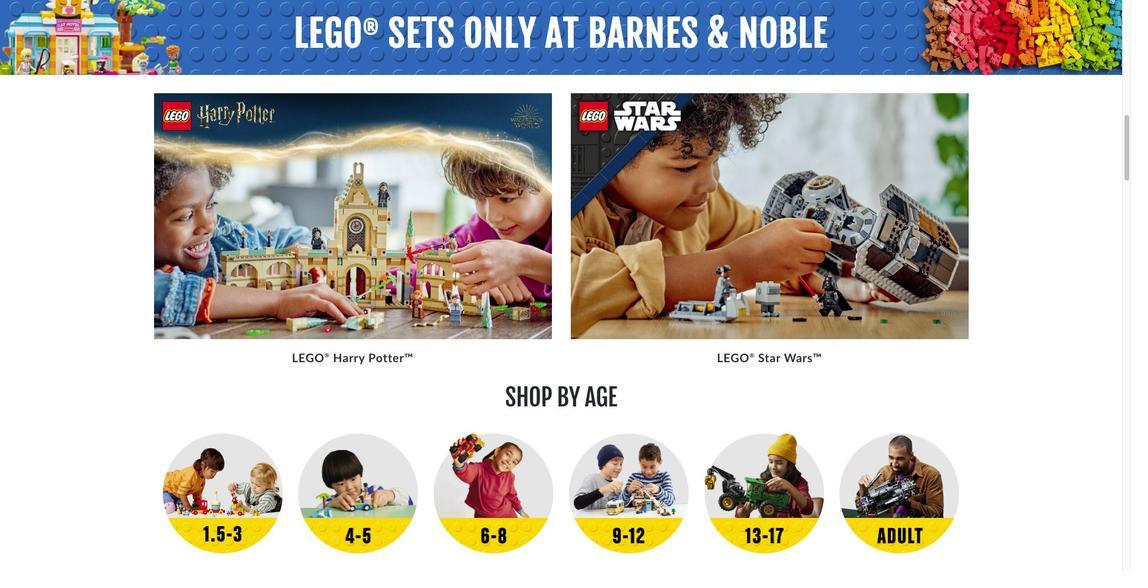 Task type: vqa. For each thing, say whether or not it's contained in the screenshot.
SHOP at bottom
yes



Task type: describe. For each thing, give the bounding box(es) containing it.
® for sets
[[363, 15, 380, 42]]

ages 9-12 years image
[[569, 434, 689, 554]]

barnes
[[588, 11, 699, 56]]

harry
[[333, 350, 365, 365]]

lego pieces image
[[901, 0, 1128, 75]]

potter™
[[368, 350, 414, 365]]

ages 4-5 years image
[[298, 434, 418, 554]]

adult (ages 18+ years) image
[[840, 434, 960, 554]]

by
[[557, 383, 580, 413]]

lego cat hotel image
[[0, 0, 189, 75]]

star
[[758, 350, 781, 365]]

lego for sets
[[294, 11, 363, 56]]



Task type: locate. For each thing, give the bounding box(es) containing it.
® left sets
[[363, 15, 380, 42]]

® inside the lego ® star wars™
[[750, 352, 755, 359]]

® left star
[[750, 352, 755, 359]]

wars™
[[784, 350, 822, 365]]

ages 1.5 - 3 years image
[[163, 434, 283, 554]]

noble
[[739, 11, 828, 56]]

®
[[363, 15, 380, 42], [325, 352, 330, 359], [750, 352, 755, 359]]

lego for harry
[[292, 350, 325, 365]]

lego for star
[[717, 350, 750, 365]]

sets
[[388, 11, 456, 56]]

® left harry
[[325, 352, 330, 359]]

lego ® sets only at barnes & noble
[[294, 11, 828, 56]]

shop by age
[[505, 383, 617, 413]]

1 horizontal spatial ®
[[363, 15, 380, 42]]

ages 13-17 years image
[[704, 434, 824, 554]]

® for harry
[[325, 352, 330, 359]]

ages 6-8 years image
[[434, 434, 554, 554]]

&
[[708, 11, 730, 56]]

0 horizontal spatial ®
[[325, 352, 330, 359]]

lego star wars image
[[571, 93, 969, 339]]

age
[[585, 383, 617, 413]]

® inside lego ® harry potter™
[[325, 352, 330, 359]]

® inside lego ® sets only at barnes & noble
[[363, 15, 380, 42]]

only
[[464, 11, 537, 56]]

shop
[[505, 383, 552, 413]]

lego harry potter image
[[154, 93, 552, 339]]

lego ® star wars™
[[717, 350, 822, 365]]

® for star
[[750, 352, 755, 359]]

at
[[545, 11, 580, 56]]

lego
[[294, 11, 363, 56], [292, 350, 325, 365], [717, 350, 750, 365]]

2 horizontal spatial ®
[[750, 352, 755, 359]]

lego ® harry potter™
[[292, 350, 414, 365]]



